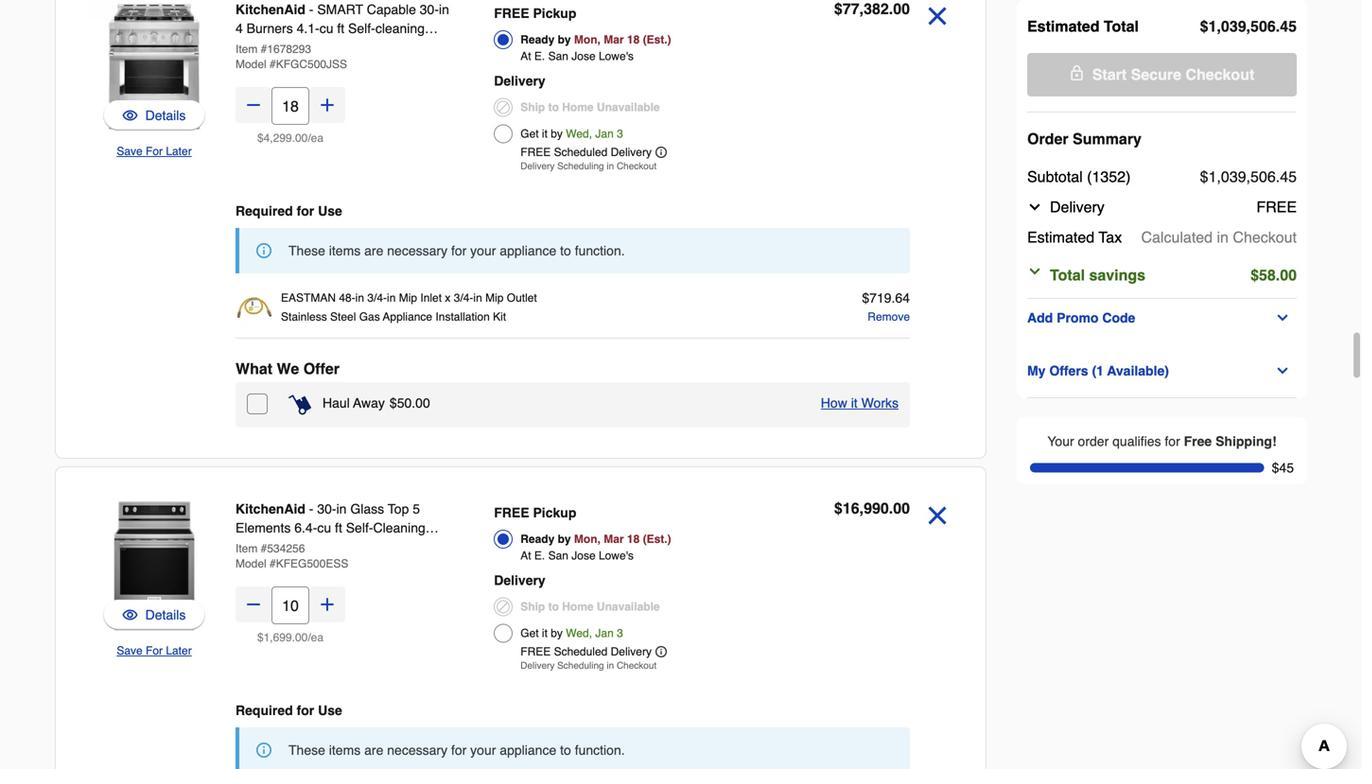 Task type: describe. For each thing, give the bounding box(es) containing it.
ready by mon, mar 18 (est.) for $ 16,990 .00
[[521, 533, 671, 546]]

chevron down image up "add"
[[1028, 264, 1043, 279]]

eastman
[[281, 291, 336, 305]]

30-in glass top 5 elements 6.4-cu ft self-cleaning convection oven freestanding electric range (stainless steel) image
[[86, 498, 222, 634]]

your
[[1048, 434, 1075, 449]]

get it by wed, jan 3 for $ 16,990 .00
[[521, 627, 623, 640]]

chevron down image inside my offers (1 available) 'link'
[[1276, 363, 1291, 378]]

4
[[236, 21, 243, 36]]

item for $ 16,990 .00
[[236, 542, 258, 555]]

outlet
[[507, 291, 537, 305]]

san for $ 77,382 .00
[[548, 50, 569, 63]]

estimated total
[[1028, 18, 1139, 35]]

$ 4,299 .00 /ea
[[257, 132, 324, 145]]

at e. san jose lowe's for $ 77,382 .00
[[521, 50, 634, 63]]

start secure checkout
[[1093, 66, 1255, 83]]

elements
[[236, 520, 291, 536]]

free pickup for $ 77,382 .00
[[494, 6, 577, 21]]

function. for info image
[[575, 743, 625, 758]]

plus image
[[318, 595, 337, 614]]

48-
[[339, 291, 355, 305]]

ship for $ 16,990 .00
[[521, 600, 545, 614]]

offer
[[303, 360, 340, 378]]

$ 58 .00
[[1251, 266, 1297, 284]]

calculated
[[1142, 228, 1213, 246]]

start
[[1093, 66, 1127, 83]]

remove button
[[868, 308, 910, 326]]

how it works
[[821, 395, 899, 411]]

these items are necessary for your appliance to function. for info image
[[289, 743, 625, 758]]

unavailable for $ 77,382 .00
[[597, 101, 660, 114]]

block image for $ 77,382 .00
[[494, 98, 513, 117]]

info image
[[256, 743, 272, 758]]

at for $ 77,382 .00
[[521, 50, 531, 63]]

$ 1,039,506 . 45 for total
[[1200, 18, 1297, 35]]

checkout inside button
[[1186, 66, 1255, 83]]

. for estimated total
[[1276, 18, 1280, 35]]

(stainless inside 30-in glass top 5 elements 6.4-cu ft self-cleaning convection oven freestanding electric range (stainless steel)
[[325, 558, 384, 573]]

we
[[277, 360, 299, 378]]

savings
[[1089, 266, 1146, 284]]

model for $ 16,990 .00
[[236, 557, 267, 571]]

self- for $ 16,990 .00
[[346, 520, 373, 536]]

kitchenaid - for $ 16,990 .00
[[236, 501, 317, 517]]

oven for $ 16,990 .00
[[306, 539, 337, 554]]

installation
[[436, 310, 490, 324]]

steel) inside 30-in glass top 5 elements 6.4-cu ft self-cleaning convection oven freestanding electric range (stainless steel)
[[387, 558, 422, 573]]

model for $ 77,382 .00
[[236, 58, 267, 71]]

18 for $ 16,990 .00
[[627, 533, 640, 546]]

estimated tax
[[1028, 228, 1122, 246]]

$719.64
[[862, 290, 910, 306]]

convection for $ 16,990 .00
[[236, 539, 302, 554]]

my
[[1028, 363, 1046, 378]]

45 for subtotal (1352)
[[1280, 168, 1297, 185]]

1 are from the top
[[364, 243, 384, 258]]

haul away $ 50 .00
[[323, 395, 430, 411]]

$45
[[1272, 460, 1294, 476]]

mon, for $ 77,382 .00
[[574, 33, 601, 46]]

smart
[[317, 2, 363, 17]]

lowe's for $ 77,382 .00
[[599, 50, 634, 63]]

$ 1,699 .00 /ea
[[257, 631, 324, 644]]

home for $ 77,382 .00
[[562, 101, 594, 114]]

shipping!
[[1216, 434, 1277, 449]]

1,699
[[264, 631, 292, 644]]

30-in glass top 5 elements 6.4-cu ft self-cleaning convection oven freestanding electric range (stainless steel)
[[236, 501, 426, 573]]

appliance for info image
[[500, 743, 557, 758]]

these for middle info icon
[[289, 243, 325, 258]]

.00 for $ 1,699 .00 /ea
[[292, 631, 308, 644]]

for for $ 16,990 .00
[[146, 644, 163, 658]]

smart
[[236, 59, 271, 74]]

jan for $ 77,382 .00
[[595, 127, 614, 141]]

at for $ 16,990 .00
[[521, 549, 531, 562]]

it for $ 16,990 .00
[[542, 627, 548, 640]]

range inside smart capable 30-in 4 burners 4.1-cu ft self-cleaning convection oven freestanding smart gas range (stainless steel)
[[303, 59, 342, 74]]

x
[[445, 291, 451, 305]]

1,039,506 for subtotal (1352)
[[1209, 168, 1276, 185]]

add promo code link
[[1028, 307, 1297, 329]]

top
[[388, 501, 409, 517]]

estimated for estimated tax
[[1028, 228, 1095, 246]]

promo
[[1057, 310, 1099, 325]]

chevron down image inside "add promo code" link
[[1276, 310, 1291, 325]]

1 vertical spatial info image
[[256, 243, 272, 258]]

kitchenaid - for $ 77,382 .00
[[236, 2, 317, 17]]

glass
[[350, 501, 384, 517]]

#1678293
[[261, 43, 311, 56]]

appliance for middle info icon
[[500, 243, 557, 258]]

my offers (1 available)
[[1028, 363, 1169, 378]]

add promo code
[[1028, 310, 1136, 325]]

oven for $ 77,382 .00
[[306, 40, 337, 55]]

save for later button for $ 77,382 .00
[[117, 142, 192, 161]]

save for later button for $ 16,990 .00
[[117, 641, 192, 660]]

quickview image for $ 77,382 .00
[[123, 106, 138, 125]]

get it by wed, jan 3 for $ 77,382 .00
[[521, 127, 623, 141]]

offers
[[1050, 363, 1089, 378]]

plus image
[[318, 96, 337, 114]]

remove
[[868, 310, 910, 324]]

code
[[1103, 310, 1136, 325]]

add
[[1028, 310, 1053, 325]]

secure
[[1131, 66, 1182, 83]]

item for $ 77,382 .00
[[236, 43, 258, 56]]

scheduling for $ 16,990 .00
[[557, 660, 604, 671]]

haul
[[323, 395, 350, 411]]

summary
[[1073, 130, 1142, 148]]

4,299
[[264, 132, 292, 145]]

smart capable 30-in 4 burners 4.1-cu ft self-cleaning convection oven freestanding smart gas range (stainless steel) image
[[86, 0, 222, 134]]

kit
[[493, 310, 506, 324]]

ship to home unavailable for $ 16,990 .00
[[521, 600, 660, 614]]

burners
[[247, 21, 293, 36]]

san for $ 16,990 .00
[[548, 549, 569, 562]]

5
[[413, 501, 420, 517]]

1 3/4- from the left
[[367, 291, 387, 305]]

$ 16,990 .00
[[834, 500, 910, 517]]

.00 for $ 77,382 .00
[[889, 0, 910, 18]]

/ea for $ 16,990 .00
[[308, 631, 324, 644]]

ft for $ 77,382 .00
[[337, 21, 345, 36]]

$ 1,039,506 . 45 for (1352)
[[1200, 168, 1297, 185]]

electric
[[236, 558, 279, 573]]

$ 77,382 .00
[[834, 0, 910, 18]]

save for $ 77,382 .00
[[117, 145, 143, 158]]

45 for estimated total
[[1280, 18, 1297, 35]]

kitchenaid for $ 77,382 .00
[[236, 2, 306, 17]]

(1352)
[[1087, 168, 1131, 185]]

30- inside 30-in glass top 5 elements 6.4-cu ft self-cleaning convection oven freestanding electric range (stainless steel)
[[317, 501, 336, 517]]

chevron down image down subtotal
[[1028, 200, 1043, 215]]

smart capable 30-in 4 burners 4.1-cu ft self-cleaning convection oven freestanding smart gas range (stainless steel)
[[236, 2, 449, 74]]

what
[[236, 360, 273, 378]]

4.1-
[[297, 21, 320, 36]]

appliance
[[383, 310, 432, 324]]

order
[[1078, 434, 1109, 449]]

it for $ 77,382 .00
[[542, 127, 548, 141]]

remove item image
[[922, 0, 954, 32]]

jose for $ 77,382 .00
[[572, 50, 596, 63]]

(1
[[1092, 363, 1104, 378]]

scheduling for $ 77,382 .00
[[557, 161, 604, 172]]

jan for $ 16,990 .00
[[595, 627, 614, 640]]

it inside button
[[851, 395, 858, 411]]

item #1678293 model #kfgc500jss
[[236, 43, 347, 71]]

1 mip from the left
[[399, 291, 417, 305]]

capable
[[367, 2, 416, 17]]

#534256
[[261, 542, 305, 555]]

lowe's for $ 16,990 .00
[[599, 549, 634, 562]]

steel
[[330, 310, 356, 324]]

1 items from the top
[[329, 243, 361, 258]]

required for use for middle info icon
[[236, 203, 342, 219]]

e. for $ 16,990 .00
[[534, 549, 545, 562]]

ready for $ 77,382 .00
[[521, 33, 555, 46]]

inlet
[[420, 291, 442, 305]]

your for middle info icon
[[470, 243, 496, 258]]

delivery scheduling in checkout for $ 77,382 .00
[[521, 161, 657, 172]]

2 are from the top
[[364, 743, 384, 758]]

mar for $ 77,382 .00
[[604, 33, 624, 46]]

.00 right away
[[412, 395, 430, 411]]

unavailable for $ 16,990 .00
[[597, 600, 660, 614]]

58
[[1259, 266, 1276, 284]]

for for $ 77,382 .00
[[146, 145, 163, 158]]

6.4-
[[294, 520, 317, 536]]

free
[[1184, 434, 1212, 449]]

in inside 30-in glass top 5 elements 6.4-cu ft self-cleaning convection oven freestanding electric range (stainless steel)
[[336, 501, 347, 517]]

stainless
[[281, 310, 327, 324]]

3 for $ 77,382 .00
[[617, 127, 623, 141]]

wed, for $ 16,990 .00
[[566, 627, 592, 640]]



Task type: vqa. For each thing, say whether or not it's contained in the screenshot.
DEWALT
no



Task type: locate. For each thing, give the bounding box(es) containing it.
at
[[521, 50, 531, 63], [521, 549, 531, 562]]

freestanding inside smart capable 30-in 4 burners 4.1-cu ft self-cleaning convection oven freestanding smart gas range (stainless steel)
[[341, 40, 418, 55]]

2 these from the top
[[289, 743, 325, 758]]

freestanding inside 30-in glass top 5 elements 6.4-cu ft self-cleaning convection oven freestanding electric range (stainless steel)
[[341, 539, 418, 554]]

1 vertical spatial use
[[318, 703, 342, 718]]

1 convection from the top
[[236, 40, 302, 55]]

ft for $ 16,990 .00
[[335, 520, 342, 536]]

2 required from the top
[[236, 703, 293, 718]]

- for $ 16,990 .00
[[309, 501, 314, 517]]

these up eastman
[[289, 243, 325, 258]]

required up info image
[[236, 703, 293, 718]]

necessary
[[387, 243, 448, 258], [387, 743, 448, 758]]

for down 'smart capable 30-in 4 burners 4.1-cu ft self-cleaning convection oven freestanding smart gas range (stainless steel)' image at top
[[146, 145, 163, 158]]

2 for from the top
[[146, 644, 163, 658]]

0 vertical spatial required
[[236, 203, 293, 219]]

0 vertical spatial cu
[[320, 21, 334, 36]]

0 vertical spatial it
[[542, 127, 548, 141]]

50
[[397, 395, 412, 411]]

1 vertical spatial free scheduled delivery
[[521, 645, 652, 659]]

1 vertical spatial 18
[[627, 533, 640, 546]]

1 mar from the top
[[604, 33, 624, 46]]

cu down smart at the left of the page
[[320, 21, 334, 36]]

mip up kit
[[485, 291, 504, 305]]

model down #534256 on the bottom of page
[[236, 557, 267, 571]]

0 vertical spatial scheduled
[[554, 146, 608, 159]]

lowe's
[[599, 50, 634, 63], [599, 549, 634, 562]]

1 horizontal spatial mip
[[485, 291, 504, 305]]

.00 down #kfeg500ess
[[292, 631, 308, 644]]

/ea down plus image
[[308, 631, 324, 644]]

save for later for $ 16,990 .00
[[117, 644, 192, 658]]

cu inside smart capable 30-in 4 burners 4.1-cu ft self-cleaning convection oven freestanding smart gas range (stainless steel)
[[320, 21, 334, 36]]

available)
[[1108, 363, 1169, 378]]

2 oven from the top
[[306, 539, 337, 554]]

2 ship from the top
[[521, 600, 545, 614]]

these items are necessary for your appliance to function.
[[289, 243, 625, 258], [289, 743, 625, 758]]

oven inside 30-in glass top 5 elements 6.4-cu ft self-cleaning convection oven freestanding electric range (stainless steel)
[[306, 539, 337, 554]]

item #534256 model #kfeg500ess
[[236, 542, 349, 571]]

details for $ 77,382 .00
[[145, 108, 186, 123]]

2 save from the top
[[117, 644, 143, 658]]

1 vertical spatial later
[[166, 644, 192, 658]]

0 vertical spatial $ 1,039,506 . 45
[[1200, 18, 1297, 35]]

2 item from the top
[[236, 542, 258, 555]]

1 oven from the top
[[306, 40, 337, 55]]

0 vertical spatial (est.)
[[643, 33, 671, 46]]

ready for $ 16,990 .00
[[521, 533, 555, 546]]

1 appliance from the top
[[500, 243, 557, 258]]

function. for middle info icon
[[575, 243, 625, 258]]

0 vertical spatial item
[[236, 43, 258, 56]]

2 later from the top
[[166, 644, 192, 658]]

convection for $ 77,382 .00
[[236, 40, 302, 55]]

1 these from the top
[[289, 243, 325, 258]]

in
[[439, 2, 449, 17], [607, 161, 614, 172], [1217, 228, 1229, 246], [355, 291, 364, 305], [387, 291, 396, 305], [473, 291, 482, 305], [336, 501, 347, 517], [607, 660, 614, 671]]

save for later down 'smart capable 30-in 4 burners 4.1-cu ft self-cleaning convection oven freestanding smart gas range (stainless steel)' image at top
[[117, 145, 192, 158]]

how it works button
[[821, 394, 899, 413]]

works
[[862, 395, 899, 411]]

use
[[318, 203, 342, 219], [318, 703, 342, 718]]

1 vertical spatial 3
[[617, 627, 623, 640]]

by
[[558, 33, 571, 46], [551, 127, 563, 141], [558, 533, 571, 546], [551, 627, 563, 640]]

2 block image from the top
[[494, 598, 513, 616]]

steel) inside smart capable 30-in 4 burners 4.1-cu ft self-cleaning convection oven freestanding smart gas range (stainless steel)
[[407, 59, 442, 74]]

1 vertical spatial (est.)
[[643, 533, 671, 546]]

$ 1,039,506 . 45 up start secure checkout
[[1200, 18, 1297, 35]]

2 items from the top
[[329, 743, 361, 758]]

0 vertical spatial self-
[[348, 21, 375, 36]]

- up 4.1-
[[309, 2, 314, 17]]

chevron down image down $ 58 .00 on the top right of page
[[1276, 310, 1291, 325]]

1 ship from the top
[[521, 101, 545, 114]]

.00 left remove item image
[[889, 0, 910, 18]]

later
[[166, 145, 192, 158], [166, 644, 192, 658]]

1 save for later from the top
[[117, 145, 192, 158]]

kitchenaid up elements
[[236, 501, 306, 517]]

30-
[[420, 2, 439, 17], [317, 501, 336, 517]]

oven inside smart capable 30-in 4 burners 4.1-cu ft self-cleaning convection oven freestanding smart gas range (stainless steel)
[[306, 40, 337, 55]]

chevron down image
[[1028, 200, 1043, 215], [1028, 264, 1043, 279], [1276, 310, 1291, 325], [1276, 363, 1291, 378]]

required for use for info image
[[236, 703, 342, 718]]

self- down glass
[[346, 520, 373, 536]]

scheduled for $ 16,990 .00
[[554, 645, 608, 659]]

/ea for $ 77,382 .00
[[308, 132, 324, 145]]

ship to home unavailable
[[521, 101, 660, 114], [521, 600, 660, 614]]

subtotal
[[1028, 168, 1083, 185]]

1 required from the top
[[236, 203, 293, 219]]

scheduling
[[557, 161, 604, 172], [557, 660, 604, 671]]

required for use down "$ 4,299 .00 /ea"
[[236, 203, 342, 219]]

77,382
[[843, 0, 889, 18]]

2 at from the top
[[521, 549, 531, 562]]

self- down smart at the left of the page
[[348, 21, 375, 36]]

1 these items are necessary for your appliance to function. from the top
[[289, 243, 625, 258]]

gas down #1678293 in the top of the page
[[275, 59, 299, 74]]

ready by mon, mar 18 (est.) for $ 77,382 .00
[[521, 33, 671, 46]]

1 vertical spatial scheduling
[[557, 660, 604, 671]]

.00 left remove item icon
[[889, 500, 910, 517]]

convection inside smart capable 30-in 4 burners 4.1-cu ft self-cleaning convection oven freestanding smart gas range (stainless steel)
[[236, 40, 302, 55]]

2 pickup from the top
[[533, 505, 577, 520]]

total
[[1104, 18, 1139, 35], [1050, 266, 1085, 284]]

estimated up secure image
[[1028, 18, 1100, 35]]

later down 'smart capable 30-in 4 burners 4.1-cu ft self-cleaning convection oven freestanding smart gas range (stainless steel)' image at top
[[166, 145, 192, 158]]

1 vertical spatial 45
[[1280, 168, 1297, 185]]

cu
[[320, 21, 334, 36], [317, 520, 331, 536]]

1,039,506 up calculated in checkout
[[1209, 168, 1276, 185]]

model
[[236, 58, 267, 71], [236, 557, 267, 571]]

use down the $ 1,699 .00 /ea
[[318, 703, 342, 718]]

1 quickview image from the top
[[123, 106, 138, 125]]

2 scheduled from the top
[[554, 645, 608, 659]]

save for later for $ 77,382 .00
[[117, 145, 192, 158]]

1 vertical spatial ship to home unavailable
[[521, 600, 660, 614]]

1 at e. san jose lowe's from the top
[[521, 50, 634, 63]]

1 vertical spatial details
[[145, 607, 186, 623]]

3/4-
[[367, 291, 387, 305], [454, 291, 473, 305]]

0 vertical spatial ready by mon, mar 18 (est.)
[[521, 33, 671, 46]]

free scheduled delivery for $ 77,382 .00
[[521, 146, 652, 159]]

.
[[1276, 18, 1280, 35], [1276, 168, 1280, 185]]

start secure checkout button
[[1028, 53, 1297, 97]]

cu up #kfeg500ess
[[317, 520, 331, 536]]

convection inside 30-in glass top 5 elements 6.4-cu ft self-cleaning convection oven freestanding electric range (stainless steel)
[[236, 539, 302, 554]]

what we offer
[[236, 360, 340, 378]]

subtotal (1352)
[[1028, 168, 1131, 185]]

save for $ 16,990 .00
[[117, 644, 143, 658]]

(est.)
[[643, 33, 671, 46], [643, 533, 671, 546]]

0 vertical spatial quickview image
[[123, 106, 138, 125]]

free pickup for $ 16,990 .00
[[494, 505, 577, 520]]

0 horizontal spatial total
[[1050, 266, 1085, 284]]

0 vertical spatial your
[[470, 243, 496, 258]]

-
[[309, 2, 314, 17], [309, 501, 314, 517]]

0 vertical spatial total
[[1104, 18, 1139, 35]]

1 vertical spatial required
[[236, 703, 293, 718]]

save down 'smart capable 30-in 4 burners 4.1-cu ft self-cleaning convection oven freestanding smart gas range (stainless steel)' image at top
[[117, 145, 143, 158]]

items up the 48-
[[329, 243, 361, 258]]

jose for $ 16,990 .00
[[572, 549, 596, 562]]

calculated in checkout
[[1142, 228, 1297, 246]]

order
[[1028, 130, 1069, 148]]

0 vertical spatial later
[[166, 145, 192, 158]]

for down 30-in glass top 5 elements 6.4-cu ft self-cleaning convection oven freestanding electric range (stainless steel) image
[[146, 644, 163, 658]]

2 required for use from the top
[[236, 703, 342, 718]]

ready
[[521, 33, 555, 46], [521, 533, 555, 546]]

chevron down image up 'shipping!'
[[1276, 363, 1291, 378]]

1 vertical spatial for
[[146, 644, 163, 658]]

1 vertical spatial item
[[236, 542, 258, 555]]

ship to home unavailable for $ 77,382 .00
[[521, 101, 660, 114]]

1 free scheduled delivery from the top
[[521, 146, 652, 159]]

save down 30-in glass top 5 elements 6.4-cu ft self-cleaning convection oven freestanding electric range (stainless steel) image
[[117, 644, 143, 658]]

0 vertical spatial steel)
[[407, 59, 442, 74]]

1 details from the top
[[145, 108, 186, 123]]

2 save for later button from the top
[[117, 641, 192, 660]]

1 necessary from the top
[[387, 243, 448, 258]]

.00 for $ 4,299 .00 /ea
[[292, 132, 308, 145]]

get it by wed, jan 3
[[521, 127, 623, 141], [521, 627, 623, 640]]

. for subtotal (1352)
[[1276, 168, 1280, 185]]

1 get it by wed, jan 3 from the top
[[521, 127, 623, 141]]

0 horizontal spatial mip
[[399, 291, 417, 305]]

0 vertical spatial stepper number input field with increment and decrement buttons number field
[[272, 87, 309, 125]]

self- for $ 77,382 .00
[[348, 21, 375, 36]]

0 vertical spatial gas
[[275, 59, 299, 74]]

16,990
[[843, 500, 889, 517]]

stepper number input field with increment and decrement buttons number field for $ 77,382 .00
[[272, 87, 309, 125]]

48-in 3/4-in mip inlet x 3/4-in mip outlet stainless steel gas appliance installation kit image
[[236, 289, 273, 326]]

1 vertical spatial unavailable
[[597, 600, 660, 614]]

2 /ea from the top
[[308, 631, 324, 644]]

self- inside 30-in glass top 5 elements 6.4-cu ft self-cleaning convection oven freestanding electric range (stainless steel)
[[346, 520, 373, 536]]

#kfeg500ess
[[270, 557, 349, 571]]

2 necessary from the top
[[387, 743, 448, 758]]

0 vertical spatial jose
[[572, 50, 596, 63]]

(est.) for $ 16,990 .00
[[643, 533, 671, 546]]

0 vertical spatial 3
[[617, 127, 623, 141]]

mip up appliance
[[399, 291, 417, 305]]

save for later button down 30-in glass top 5 elements 6.4-cu ft self-cleaning convection oven freestanding electric range (stainless steel) image
[[117, 641, 192, 660]]

quickview image
[[123, 106, 138, 125], [123, 606, 138, 624]]

2 these items are necessary for your appliance to function. from the top
[[289, 743, 625, 758]]

1 vertical spatial appliance
[[500, 743, 557, 758]]

0 vertical spatial estimated
[[1028, 18, 1100, 35]]

function.
[[575, 243, 625, 258], [575, 743, 625, 758]]

haul away filled image
[[289, 394, 311, 416]]

option group for $ 16,990 .00
[[494, 500, 757, 677]]

2 ready by mon, mar 18 (est.) from the top
[[521, 533, 671, 546]]

remove item image
[[922, 500, 954, 532]]

estimated left tax on the right of page
[[1028, 228, 1095, 246]]

0 vertical spatial minus image
[[244, 96, 263, 114]]

item inside the item #534256 model #kfeg500ess
[[236, 542, 258, 555]]

minus image for $ 77,382 .00
[[244, 96, 263, 114]]

2 jan from the top
[[595, 627, 614, 640]]

cleaning
[[373, 520, 426, 536]]

45
[[1280, 18, 1297, 35], [1280, 168, 1297, 185]]

0 vertical spatial mar
[[604, 33, 624, 46]]

3/4- right the 48-
[[367, 291, 387, 305]]

2 get from the top
[[521, 627, 539, 640]]

.00 for $ 16,990 .00
[[889, 500, 910, 517]]

kitchenaid - up burners
[[236, 2, 317, 17]]

info image for $ 16,990 .00
[[656, 646, 667, 658]]

1 vertical spatial cu
[[317, 520, 331, 536]]

minus image down smart
[[244, 96, 263, 114]]

details for $ 16,990 .00
[[145, 607, 186, 623]]

2 45 from the top
[[1280, 168, 1297, 185]]

0 vertical spatial unavailable
[[597, 101, 660, 114]]

2 jose from the top
[[572, 549, 596, 562]]

range down #534256 on the bottom of page
[[283, 558, 322, 573]]

2 kitchenaid - from the top
[[236, 501, 317, 517]]

stepper number input field with increment and decrement buttons number field up "$ 4,299 .00 /ea"
[[272, 87, 309, 125]]

these right info image
[[289, 743, 325, 758]]

1 45 from the top
[[1280, 18, 1297, 35]]

secure image
[[1070, 65, 1085, 80]]

stepper number input field with increment and decrement buttons number field for $ 16,990 .00
[[272, 587, 309, 624]]

jan
[[595, 127, 614, 141], [595, 627, 614, 640]]

range inside 30-in glass top 5 elements 6.4-cu ft self-cleaning convection oven freestanding electric range (stainless steel)
[[283, 558, 322, 573]]

0 vertical spatial free pickup
[[494, 6, 577, 21]]

1 vertical spatial it
[[851, 395, 858, 411]]

block image
[[494, 98, 513, 117], [494, 598, 513, 616]]

required for info image
[[236, 703, 293, 718]]

1 vertical spatial block image
[[494, 598, 513, 616]]

2 (est.) from the top
[[643, 533, 671, 546]]

ft
[[337, 21, 345, 36], [335, 520, 342, 536]]

ship
[[521, 101, 545, 114], [521, 600, 545, 614]]

2 lowe's from the top
[[599, 549, 634, 562]]

get
[[521, 127, 539, 141], [521, 627, 539, 640]]

pickup for $ 77,382 .00
[[533, 6, 577, 21]]

1 freestanding from the top
[[341, 40, 418, 55]]

0 vertical spatial items
[[329, 243, 361, 258]]

2 wed, from the top
[[566, 627, 592, 640]]

cleaning
[[375, 21, 425, 36]]

use down "$ 4,299 .00 /ea"
[[318, 203, 342, 219]]

1 use from the top
[[318, 203, 342, 219]]

0 vertical spatial wed,
[[566, 127, 592, 141]]

kitchenaid -
[[236, 2, 317, 17], [236, 501, 317, 517]]

gas inside smart capable 30-in 4 burners 4.1-cu ft self-cleaning convection oven freestanding smart gas range (stainless steel)
[[275, 59, 299, 74]]

18 for $ 77,382 .00
[[627, 33, 640, 46]]

1 vertical spatial get it by wed, jan 3
[[521, 627, 623, 640]]

checkout
[[1186, 66, 1255, 83], [617, 161, 657, 172], [1233, 228, 1297, 246], [617, 660, 657, 671]]

model inside the item #534256 model #kfeg500ess
[[236, 557, 267, 571]]

2 stepper number input field with increment and decrement buttons number field from the top
[[272, 587, 309, 624]]

$ 1,039,506 . 45
[[1200, 18, 1297, 35], [1200, 168, 1297, 185]]

0 vertical spatial jan
[[595, 127, 614, 141]]

1 vertical spatial minus image
[[244, 595, 263, 614]]

cu inside 30-in glass top 5 elements 6.4-cu ft self-cleaning convection oven freestanding electric range (stainless steel)
[[317, 520, 331, 536]]

0 vertical spatial 18
[[627, 33, 640, 46]]

san
[[548, 50, 569, 63], [548, 549, 569, 562]]

0 vertical spatial /ea
[[308, 132, 324, 145]]

1 vertical spatial e.
[[534, 549, 545, 562]]

1 vertical spatial are
[[364, 743, 384, 758]]

1 vertical spatial function.
[[575, 743, 625, 758]]

2 3/4- from the left
[[454, 291, 473, 305]]

jose
[[572, 50, 596, 63], [572, 549, 596, 562]]

total savings
[[1050, 266, 1146, 284]]

0 vertical spatial scheduling
[[557, 161, 604, 172]]

get for $ 16,990 .00
[[521, 627, 539, 640]]

total up start
[[1104, 18, 1139, 35]]

0 vertical spatial ship
[[521, 101, 545, 114]]

0 vertical spatial kitchenaid
[[236, 2, 306, 17]]

$
[[834, 0, 843, 18], [1200, 18, 1209, 35], [257, 132, 264, 145], [1200, 168, 1209, 185], [1251, 266, 1259, 284], [390, 395, 397, 411], [834, 500, 843, 517], [257, 631, 264, 644]]

item
[[236, 43, 258, 56], [236, 542, 258, 555]]

1 1,039,506 from the top
[[1209, 18, 1276, 35]]

my offers (1 available) link
[[1028, 360, 1297, 382]]

0 vertical spatial these items are necessary for your appliance to function.
[[289, 243, 625, 258]]

convection down elements
[[236, 539, 302, 554]]

required for middle info icon
[[236, 203, 293, 219]]

your order qualifies for free shipping!
[[1048, 434, 1277, 449]]

1 vertical spatial at e. san jose lowe's
[[521, 549, 634, 562]]

2 appliance from the top
[[500, 743, 557, 758]]

1 vertical spatial get
[[521, 627, 539, 640]]

1 required for use from the top
[[236, 203, 342, 219]]

2 your from the top
[[470, 743, 496, 758]]

1 stepper number input field with increment and decrement buttons number field from the top
[[272, 87, 309, 125]]

oven up #kfgc500jss
[[306, 40, 337, 55]]

mip
[[399, 291, 417, 305], [485, 291, 504, 305]]

0 vertical spatial .
[[1276, 18, 1280, 35]]

estimated
[[1028, 18, 1100, 35], [1028, 228, 1095, 246]]

#kfgc500jss
[[270, 58, 347, 71]]

1 vertical spatial delivery scheduling in checkout
[[521, 660, 657, 671]]

0 vertical spatial home
[[562, 101, 594, 114]]

convection down burners
[[236, 40, 302, 55]]

1 item from the top
[[236, 43, 258, 56]]

2 - from the top
[[309, 501, 314, 517]]

stepper number input field with increment and decrement buttons number field up the $ 1,699 .00 /ea
[[272, 587, 309, 624]]

save for later down 30-in glass top 5 elements 6.4-cu ft self-cleaning convection oven freestanding electric range (stainless steel) image
[[117, 644, 192, 658]]

e. for $ 77,382 .00
[[534, 50, 545, 63]]

2 at e. san jose lowe's from the top
[[521, 549, 634, 562]]

required for use up info image
[[236, 703, 342, 718]]

how
[[821, 395, 848, 411]]

cu for $ 16,990 .00
[[317, 520, 331, 536]]

1 3 from the top
[[617, 127, 623, 141]]

(stainless inside smart capable 30-in 4 burners 4.1-cu ft self-cleaning convection oven freestanding smart gas range (stainless steel)
[[345, 59, 403, 74]]

1 vertical spatial (stainless
[[325, 558, 384, 573]]

0 vertical spatial necessary
[[387, 243, 448, 258]]

2 vertical spatial it
[[542, 627, 548, 640]]

2 unavailable from the top
[[597, 600, 660, 614]]

save for later button
[[117, 142, 192, 161], [117, 641, 192, 660]]

later for $ 16,990 .00
[[166, 644, 192, 658]]

Stepper number input field with increment and decrement buttons number field
[[272, 87, 309, 125], [272, 587, 309, 624]]

minus image down electric
[[244, 595, 263, 614]]

self- inside smart capable 30-in 4 burners 4.1-cu ft self-cleaning convection oven freestanding smart gas range (stainless steel)
[[348, 21, 375, 36]]

0 vertical spatial block image
[[494, 98, 513, 117]]

1 scheduling from the top
[[557, 161, 604, 172]]

1 lowe's from the top
[[599, 50, 634, 63]]

delivery scheduling in checkout for $ 16,990 .00
[[521, 660, 657, 671]]

2 convection from the top
[[236, 539, 302, 554]]

ship for $ 77,382 .00
[[521, 101, 545, 114]]

1 /ea from the top
[[308, 132, 324, 145]]

1 delivery scheduling in checkout from the top
[[521, 161, 657, 172]]

ft down smart at the left of the page
[[337, 21, 345, 36]]

gas right steel
[[359, 310, 380, 324]]

ft inside 30-in glass top 5 elements 6.4-cu ft self-cleaning convection oven freestanding electric range (stainless steel)
[[335, 520, 342, 536]]

1 model from the top
[[236, 58, 267, 71]]

0 vertical spatial kitchenaid -
[[236, 2, 317, 17]]

oven up #kfeg500ess
[[306, 539, 337, 554]]

- for $ 77,382 .00
[[309, 2, 314, 17]]

1 ready by mon, mar 18 (est.) from the top
[[521, 33, 671, 46]]

order summary
[[1028, 130, 1142, 148]]

(est.) for $ 77,382 .00
[[643, 33, 671, 46]]

1 vertical spatial total
[[1050, 266, 1085, 284]]

0 vertical spatial mon,
[[574, 33, 601, 46]]

$719.64 remove
[[862, 290, 910, 324]]

2 use from the top
[[318, 703, 342, 718]]

0 vertical spatial pickup
[[533, 6, 577, 21]]

3/4- right x
[[454, 291, 473, 305]]

in inside smart capable 30-in 4 burners 4.1-cu ft self-cleaning convection oven freestanding smart gas range (stainless steel)
[[439, 2, 449, 17]]

1 option group from the top
[[494, 0, 757, 177]]

details button
[[103, 100, 205, 131], [123, 106, 186, 125], [103, 600, 205, 630], [123, 606, 186, 624]]

/ea
[[308, 132, 324, 145], [308, 631, 324, 644]]

for
[[146, 145, 163, 158], [146, 644, 163, 658]]

home for $ 16,990 .00
[[562, 600, 594, 614]]

later for $ 77,382 .00
[[166, 145, 192, 158]]

0 horizontal spatial gas
[[275, 59, 299, 74]]

30- up 6.4-
[[317, 501, 336, 517]]

3 for $ 16,990 .00
[[617, 627, 623, 640]]

.00 down #kfgc500jss
[[292, 132, 308, 145]]

convection
[[236, 40, 302, 55], [236, 539, 302, 554]]

1 vertical spatial wed,
[[566, 627, 592, 640]]

1 wed, from the top
[[566, 127, 592, 141]]

to
[[548, 101, 559, 114], [560, 243, 571, 258], [548, 600, 559, 614], [560, 743, 571, 758]]

1 vertical spatial your
[[470, 743, 496, 758]]

2 quickview image from the top
[[123, 606, 138, 624]]

minus image for $ 16,990 .00
[[244, 595, 263, 614]]

use for info image
[[318, 703, 342, 718]]

1 for from the top
[[146, 145, 163, 158]]

qualifies
[[1113, 434, 1161, 449]]

1 18 from the top
[[627, 33, 640, 46]]

2 ship to home unavailable from the top
[[521, 600, 660, 614]]

- up 6.4-
[[309, 501, 314, 517]]

at e. san jose lowe's
[[521, 50, 634, 63], [521, 549, 634, 562]]

ft inside smart capable 30-in 4 burners 4.1-cu ft self-cleaning convection oven freestanding smart gas range (stainless steel)
[[337, 21, 345, 36]]

option group
[[494, 0, 757, 177], [494, 500, 757, 677]]

item inside 'item #1678293 model #kfgc500jss'
[[236, 43, 258, 56]]

30- up cleaning
[[420, 2, 439, 17]]

2 function. from the top
[[575, 743, 625, 758]]

2 kitchenaid from the top
[[236, 501, 306, 517]]

1 kitchenaid from the top
[[236, 2, 306, 17]]

cu for $ 77,382 .00
[[320, 21, 334, 36]]

1 estimated from the top
[[1028, 18, 1100, 35]]

1 block image from the top
[[494, 98, 513, 117]]

1,039,506
[[1209, 18, 1276, 35], [1209, 168, 1276, 185]]

2 delivery scheduling in checkout from the top
[[521, 660, 657, 671]]

item up electric
[[236, 542, 258, 555]]

2 mon, from the top
[[574, 533, 601, 546]]

0 vertical spatial required for use
[[236, 203, 342, 219]]

wed, for $ 77,382 .00
[[566, 127, 592, 141]]

1 pickup from the top
[[533, 6, 577, 21]]

1 vertical spatial save
[[117, 644, 143, 658]]

tax
[[1099, 228, 1122, 246]]

eastman 48-in 3/4-in mip inlet x 3/4-in mip outlet stainless steel gas appliance installation kit
[[281, 291, 537, 324]]

2 estimated from the top
[[1028, 228, 1095, 246]]

1 vertical spatial these items are necessary for your appliance to function.
[[289, 743, 625, 758]]

necessary for info image
[[387, 743, 448, 758]]

range up plus icon
[[303, 59, 342, 74]]

/ea down plus icon
[[308, 132, 324, 145]]

0 vertical spatial save for later
[[117, 145, 192, 158]]

pickup
[[533, 6, 577, 21], [533, 505, 577, 520]]

1 horizontal spatial 3/4-
[[454, 291, 473, 305]]

1 vertical spatial -
[[309, 501, 314, 517]]

1,039,506 for estimated total
[[1209, 18, 1276, 35]]

away
[[353, 395, 385, 411]]

later down 30-in glass top 5 elements 6.4-cu ft self-cleaning convection oven freestanding electric range (stainless steel) image
[[166, 644, 192, 658]]

home
[[562, 101, 594, 114], [562, 600, 594, 614]]

freestanding for $ 77,382 .00
[[341, 40, 418, 55]]

kitchenaid up burners
[[236, 2, 306, 17]]

1,039,506 up start secure checkout
[[1209, 18, 1276, 35]]

1 save from the top
[[117, 145, 143, 158]]

option group for $ 77,382 .00
[[494, 0, 757, 177]]

2 . from the top
[[1276, 168, 1280, 185]]

0 vertical spatial are
[[364, 243, 384, 258]]

.00 down calculated in checkout
[[1276, 266, 1297, 284]]

2 home from the top
[[562, 600, 594, 614]]

1 vertical spatial home
[[562, 600, 594, 614]]

these for info image
[[289, 743, 325, 758]]

0 vertical spatial appliance
[[500, 243, 557, 258]]

(stainless up plus image
[[325, 558, 384, 573]]

1 vertical spatial freestanding
[[341, 539, 418, 554]]

2 free scheduled delivery from the top
[[521, 645, 652, 659]]

2 mip from the left
[[485, 291, 504, 305]]

2 1,039,506 from the top
[[1209, 168, 1276, 185]]

at e. san jose lowe's for $ 16,990 .00
[[521, 549, 634, 562]]

model down 4
[[236, 58, 267, 71]]

.00 for $ 58 .00
[[1276, 266, 1297, 284]]

1 ready from the top
[[521, 33, 555, 46]]

required down "4,299"
[[236, 203, 293, 219]]

1 vertical spatial kitchenaid
[[236, 501, 306, 517]]

0 vertical spatial san
[[548, 50, 569, 63]]

0 vertical spatial function.
[[575, 243, 625, 258]]

1 $ 1,039,506 . 45 from the top
[[1200, 18, 1297, 35]]

1 . from the top
[[1276, 18, 1280, 35]]

0 vertical spatial lowe's
[[599, 50, 634, 63]]

1 vertical spatial 1,039,506
[[1209, 168, 1276, 185]]

2 ready from the top
[[521, 533, 555, 546]]

30- inside smart capable 30-in 4 burners 4.1-cu ft self-cleaning convection oven freestanding smart gas range (stainless steel)
[[420, 2, 439, 17]]

1 minus image from the top
[[244, 96, 263, 114]]

scheduled
[[554, 146, 608, 159], [554, 645, 608, 659]]

1 vertical spatial save for later button
[[117, 641, 192, 660]]

2 option group from the top
[[494, 500, 757, 677]]

0 vertical spatial for
[[146, 145, 163, 158]]

info image
[[656, 147, 667, 158], [256, 243, 272, 258], [656, 646, 667, 658]]

1 vertical spatial model
[[236, 557, 267, 571]]

2 minus image from the top
[[244, 595, 263, 614]]

1 san from the top
[[548, 50, 569, 63]]

kitchenaid - up elements
[[236, 501, 317, 517]]

necessary for middle info icon
[[387, 243, 448, 258]]

2 freestanding from the top
[[341, 539, 418, 554]]

$ 1,039,506 . 45 up calculated in checkout
[[1200, 168, 1297, 185]]

item up smart
[[236, 43, 258, 56]]

items
[[329, 243, 361, 258], [329, 743, 361, 758]]

0 horizontal spatial 3/4-
[[367, 291, 387, 305]]

free
[[494, 6, 529, 21], [521, 146, 551, 159], [1257, 198, 1297, 216], [494, 505, 529, 520], [521, 645, 551, 659]]

(stainless down cleaning
[[345, 59, 403, 74]]

freestanding for $ 16,990 .00
[[341, 539, 418, 554]]

ft right 6.4-
[[335, 520, 342, 536]]

gas inside eastman 48-in 3/4-in mip inlet x 3/4-in mip outlet stainless steel gas appliance installation kit
[[359, 310, 380, 324]]

0 vertical spatial 45
[[1280, 18, 1297, 35]]

0 vertical spatial e.
[[534, 50, 545, 63]]

1 unavailable from the top
[[597, 101, 660, 114]]

0 vertical spatial ready
[[521, 33, 555, 46]]

total down 'estimated tax'
[[1050, 266, 1085, 284]]

kitchenaid for $ 16,990 .00
[[236, 501, 306, 517]]

items right info image
[[329, 743, 361, 758]]

save for later button down 'smart capable 30-in 4 burners 4.1-cu ft self-cleaning convection oven freestanding smart gas range (stainless steel)' image at top
[[117, 142, 192, 161]]

minus image
[[244, 96, 263, 114], [244, 595, 263, 614]]

1 vertical spatial ship
[[521, 600, 545, 614]]

get for $ 77,382 .00
[[521, 127, 539, 141]]

pickup for $ 16,990 .00
[[533, 505, 577, 520]]

1 vertical spatial convection
[[236, 539, 302, 554]]

your for info image
[[470, 743, 496, 758]]

2 get it by wed, jan 3 from the top
[[521, 627, 623, 640]]

use for middle info icon
[[318, 203, 342, 219]]

1 vertical spatial stepper number input field with increment and decrement buttons number field
[[272, 587, 309, 624]]

model inside 'item #1678293 model #kfgc500jss'
[[236, 58, 267, 71]]

2 vertical spatial info image
[[656, 646, 667, 658]]

delivery scheduling in checkout
[[521, 161, 657, 172], [521, 660, 657, 671]]

free scheduled delivery
[[521, 146, 652, 159], [521, 645, 652, 659]]



